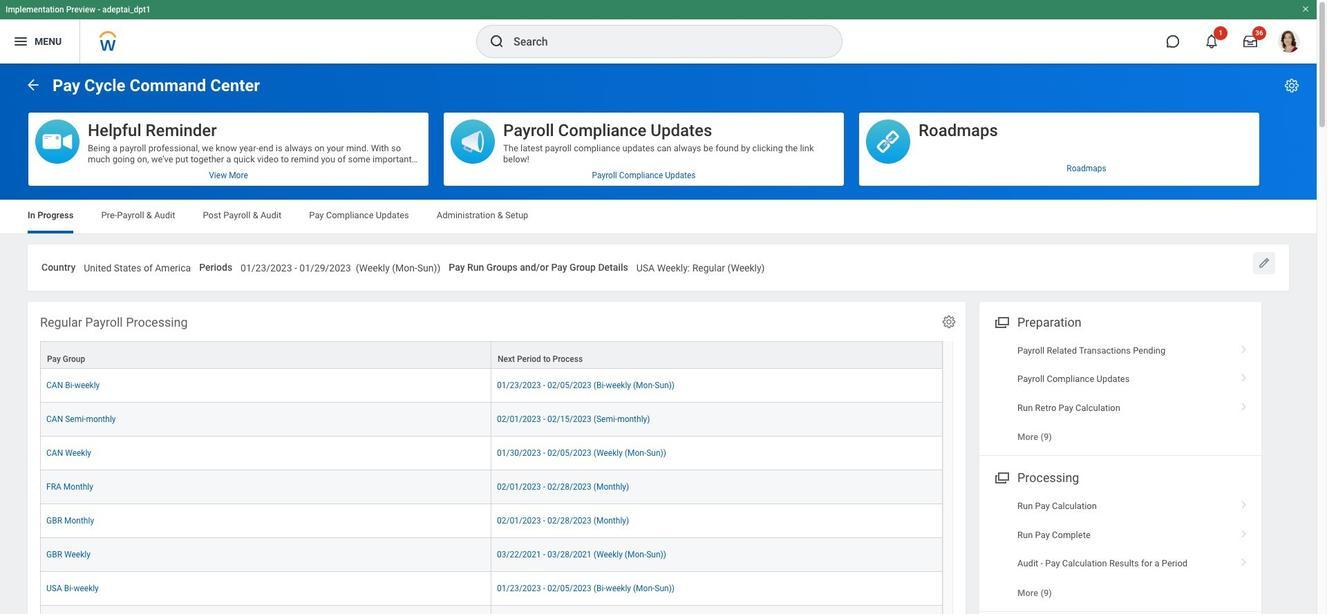 Task type: vqa. For each thing, say whether or not it's contained in the screenshot.
Regular Payroll Processing element
yes



Task type: locate. For each thing, give the bounding box(es) containing it.
3 row from the top
[[40, 403, 943, 437]]

4 chevron right image from the top
[[1236, 525, 1254, 539]]

4 row from the top
[[40, 437, 943, 471]]

regular payroll processing element
[[28, 302, 966, 615]]

main content
[[0, 64, 1317, 615]]

None text field
[[84, 255, 191, 279], [637, 255, 765, 279], [84, 255, 191, 279], [637, 255, 765, 279]]

1 row from the top
[[40, 342, 943, 370]]

list
[[980, 337, 1262, 452], [980, 493, 1262, 608]]

chevron right image
[[1236, 369, 1254, 383]]

menu group image
[[992, 468, 1011, 487]]

row
[[40, 342, 943, 370], [40, 369, 943, 403], [40, 403, 943, 437], [40, 437, 943, 471], [40, 471, 943, 505], [40, 505, 943, 539], [40, 539, 943, 573], [40, 573, 943, 606], [40, 606, 943, 615]]

1 list from the top
[[980, 337, 1262, 452]]

Search Workday  search field
[[514, 26, 814, 57]]

close environment banner image
[[1302, 5, 1311, 13]]

8 row from the top
[[40, 573, 943, 606]]

configure regular payroll processing image
[[942, 314, 957, 330]]

banner
[[0, 0, 1317, 64]]

tab list
[[14, 201, 1304, 234]]

0 vertical spatial list
[[980, 337, 1262, 452]]

configure this page image
[[1284, 77, 1301, 94]]

2 list from the top
[[980, 493, 1262, 608]]

None text field
[[241, 255, 441, 279]]

5 row from the top
[[40, 471, 943, 505]]

1 vertical spatial list
[[980, 493, 1262, 608]]

column header
[[40, 342, 492, 370]]

column header inside regular payroll processing element
[[40, 342, 492, 370]]

cell
[[40, 606, 492, 615], [492, 606, 943, 615]]

chevron right image
[[1236, 341, 1254, 355], [1236, 398, 1254, 412], [1236, 497, 1254, 511], [1236, 525, 1254, 539], [1236, 554, 1254, 568]]

9 row from the top
[[40, 606, 943, 615]]

7 row from the top
[[40, 539, 943, 573]]

profile logan mcneil image
[[1279, 30, 1301, 55]]

2 row from the top
[[40, 369, 943, 403]]



Task type: describe. For each thing, give the bounding box(es) containing it.
6 row from the top
[[40, 505, 943, 539]]

menu group image
[[992, 312, 1011, 331]]

notifications large image
[[1205, 35, 1219, 48]]

2 chevron right image from the top
[[1236, 398, 1254, 412]]

3 chevron right image from the top
[[1236, 497, 1254, 511]]

list for menu group icon
[[980, 493, 1262, 608]]

1 cell from the left
[[40, 606, 492, 615]]

1 chevron right image from the top
[[1236, 341, 1254, 355]]

inbox large image
[[1244, 35, 1258, 48]]

edit image
[[1258, 257, 1272, 270]]

search image
[[489, 33, 506, 50]]

2 cell from the left
[[492, 606, 943, 615]]

previous page image
[[25, 76, 41, 93]]

5 chevron right image from the top
[[1236, 554, 1254, 568]]

list for menu group image
[[980, 337, 1262, 452]]

justify image
[[12, 33, 29, 50]]



